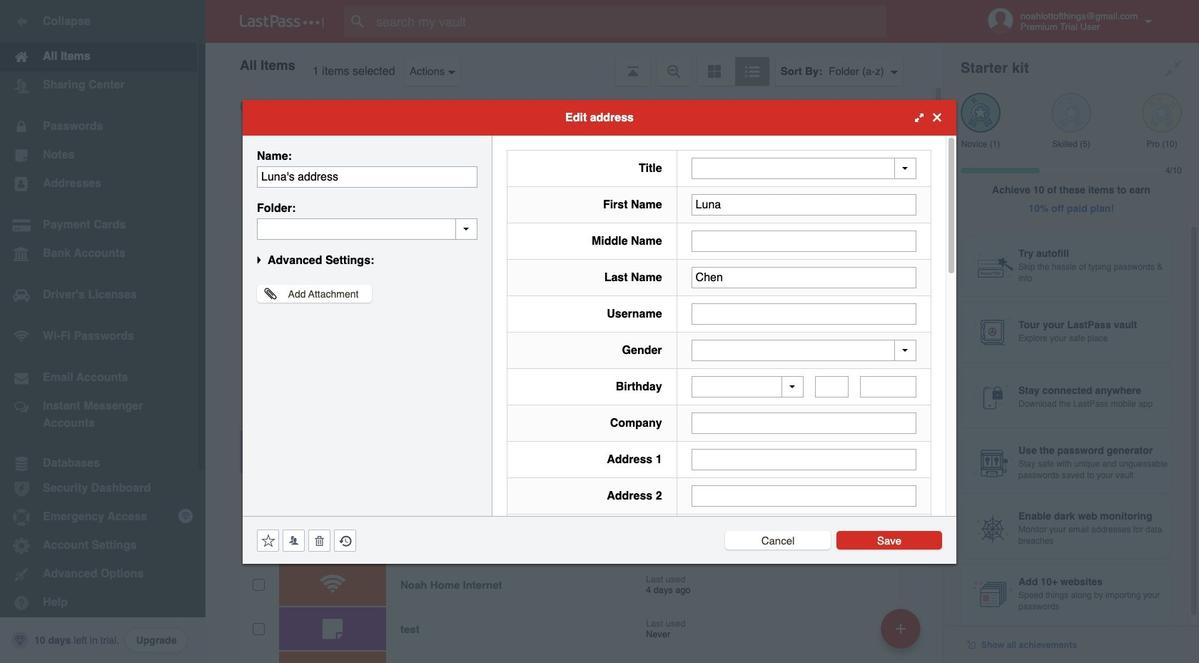 Task type: locate. For each thing, give the bounding box(es) containing it.
None text field
[[257, 166, 478, 187], [691, 194, 917, 215], [257, 218, 478, 239], [691, 303, 917, 324], [815, 376, 849, 398], [691, 413, 917, 434], [691, 449, 917, 470], [257, 166, 478, 187], [691, 194, 917, 215], [257, 218, 478, 239], [691, 303, 917, 324], [815, 376, 849, 398], [691, 413, 917, 434], [691, 449, 917, 470]]

dialog
[[243, 100, 957, 663]]

None text field
[[691, 230, 917, 252], [691, 267, 917, 288], [860, 376, 917, 398], [691, 485, 917, 507], [691, 230, 917, 252], [691, 267, 917, 288], [860, 376, 917, 398], [691, 485, 917, 507]]

new item image
[[896, 624, 906, 634]]

Search search field
[[344, 6, 914, 37]]

search my vault text field
[[344, 6, 914, 37]]

vault options navigation
[[206, 43, 944, 86]]



Task type: describe. For each thing, give the bounding box(es) containing it.
main navigation navigation
[[0, 0, 206, 663]]

lastpass image
[[240, 15, 324, 28]]

new item navigation
[[876, 605, 929, 663]]



